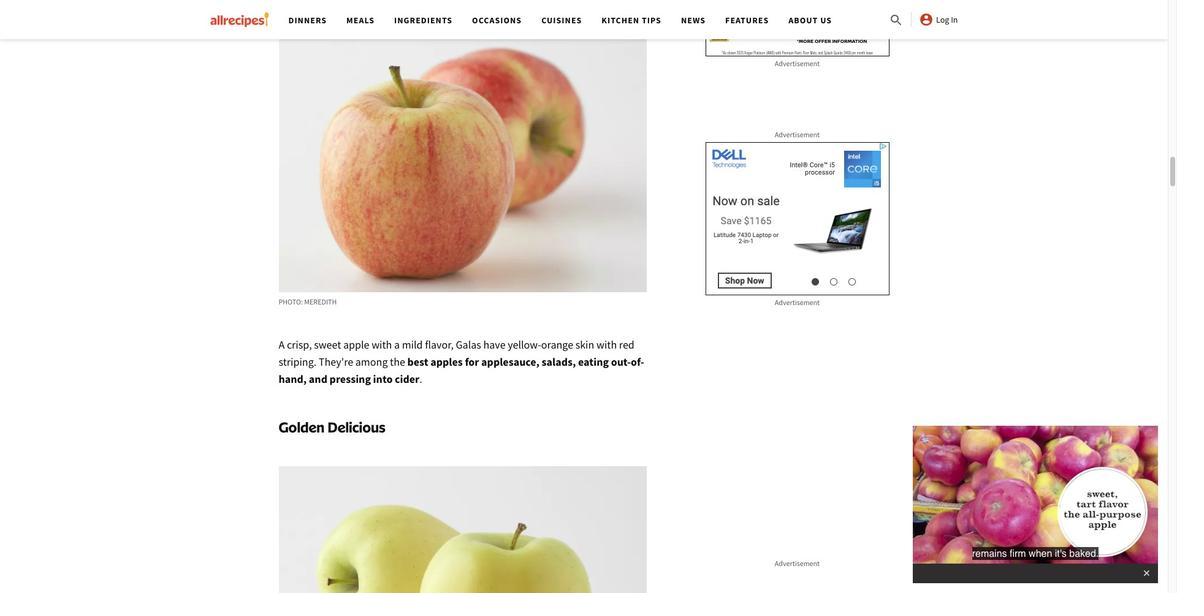 Task type: locate. For each thing, give the bounding box(es) containing it.
news link
[[681, 15, 706, 26]]

dinners link
[[289, 15, 327, 26]]

1 horizontal spatial with
[[597, 338, 617, 352]]

a crisp, sweet apple with a mild flavor, galas have yellow-orange skin with red striping. they're among the
[[279, 338, 635, 369]]

kitchen tips link
[[602, 15, 662, 26]]

with
[[372, 338, 392, 352], [597, 338, 617, 352]]

mild
[[402, 338, 423, 352]]

the
[[390, 355, 405, 369]]

us
[[821, 15, 832, 26]]

golden delicious
[[279, 419, 386, 436]]

pressing
[[330, 372, 371, 386]]

dinners
[[289, 15, 327, 26]]

1 vertical spatial advertisement region
[[706, 142, 890, 296]]

best
[[407, 355, 428, 369]]

hand,
[[279, 372, 307, 386]]

into
[[373, 372, 393, 386]]

ingredients
[[394, 15, 453, 26]]

cuisines
[[542, 15, 582, 26]]

meals
[[347, 15, 375, 26]]

2 advertisement region from the top
[[706, 142, 890, 296]]

cider
[[395, 372, 420, 386]]

among
[[356, 355, 388, 369]]

apples
[[431, 355, 463, 369]]

navigation
[[279, 0, 889, 39]]

search image
[[889, 13, 904, 28]]

0 horizontal spatial with
[[372, 338, 392, 352]]

features
[[726, 15, 769, 26]]

log in link
[[919, 12, 958, 27]]

sweet
[[314, 338, 341, 352]]

occasions
[[472, 15, 522, 26]]

with left a
[[372, 338, 392, 352]]

for
[[465, 355, 479, 369]]

news
[[681, 15, 706, 26]]

1 with from the left
[[372, 338, 392, 352]]

striping.
[[279, 355, 317, 369]]

eating
[[578, 355, 609, 369]]

about
[[789, 15, 818, 26]]

with left red
[[597, 338, 617, 352]]

occasions link
[[472, 15, 522, 26]]

log
[[936, 14, 950, 25]]

advertisement region
[[706, 0, 890, 56], [706, 142, 890, 296]]

ingredients link
[[394, 15, 453, 26]]

apple
[[343, 338, 370, 352]]

tips
[[642, 15, 662, 26]]

applesauce,
[[481, 355, 540, 369]]

in
[[951, 14, 958, 25]]

0 vertical spatial advertisement region
[[706, 0, 890, 56]]



Task type: vqa. For each thing, say whether or not it's contained in the screenshot.
Golden
yes



Task type: describe. For each thing, give the bounding box(es) containing it.
have
[[484, 338, 506, 352]]

salads,
[[542, 355, 576, 369]]

kitchen
[[602, 15, 640, 26]]

.
[[420, 372, 422, 386]]

2 with from the left
[[597, 338, 617, 352]]

kitchen tips
[[602, 15, 662, 26]]

navigation containing dinners
[[279, 0, 889, 39]]

two gala apples image
[[279, 29, 647, 292]]

golden
[[279, 419, 325, 436]]

log in
[[936, 14, 958, 25]]

best apples for applesauce, salads, eating out-of- hand, and pressing into cider
[[279, 355, 644, 386]]

delicious
[[328, 419, 386, 436]]

galas
[[456, 338, 481, 352]]

home image
[[210, 12, 269, 27]]

cuisines link
[[542, 15, 582, 26]]

account image
[[919, 12, 934, 27]]

meals link
[[347, 15, 375, 26]]

out-
[[611, 355, 631, 369]]

they're
[[319, 355, 353, 369]]

a
[[394, 338, 400, 352]]

about us
[[789, 15, 832, 26]]

orange
[[541, 338, 573, 352]]

1 advertisement region from the top
[[706, 0, 890, 56]]

crisp,
[[287, 338, 312, 352]]

a
[[279, 338, 285, 352]]

of-
[[631, 355, 644, 369]]

flavor,
[[425, 338, 454, 352]]

meredith
[[304, 297, 337, 306]]

skin
[[576, 338, 594, 352]]

yellow-
[[508, 338, 541, 352]]

red
[[619, 338, 635, 352]]

about us link
[[789, 15, 832, 26]]

two golden delicious apples image
[[279, 466, 647, 594]]

and
[[309, 372, 327, 386]]

features link
[[726, 15, 769, 26]]



